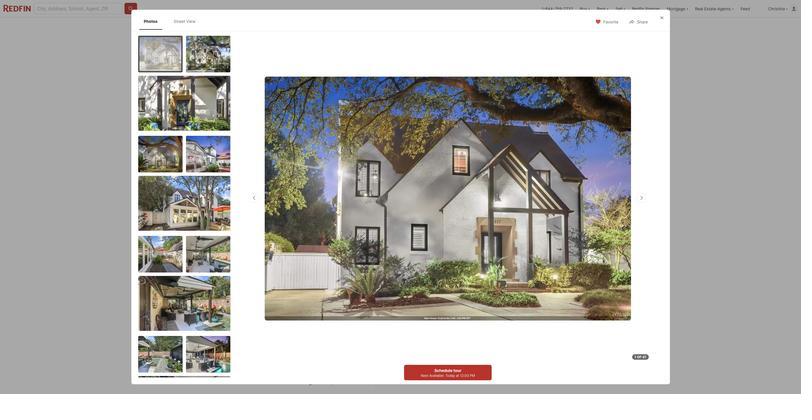 Task type: vqa. For each thing, say whether or not it's contained in the screenshot.
2
yes



Task type: describe. For each thing, give the bounding box(es) containing it.
$330 per sq ft
[[365, 304, 396, 310]]

windows,
[[357, 343, 378, 349]]

nestled
[[416, 275, 432, 280]]

for sale - active
[[253, 190, 290, 195]]

$899,900
[[247, 214, 280, 222]]

$330
[[365, 304, 377, 310]]

to up has
[[316, 330, 321, 335]]

baths link
[[350, 223, 363, 228]]

lap-
[[266, 357, 275, 363]]

landmark
[[394, 275, 414, 280]]

41 inside dialog
[[643, 356, 647, 360]]

1 horizontal spatial tour
[[516, 252, 525, 258]]

0 vertical spatial on
[[276, 304, 281, 310]]

1 horizontal spatial new
[[412, 302, 421, 308]]

2 your from the left
[[437, 385, 446, 390]]

the up memories at the bottom left
[[309, 309, 317, 315]]

previous
[[277, 343, 295, 349]]

baths
[[350, 223, 363, 228]]

with down which
[[426, 385, 435, 390]]

2nd
[[288, 288, 297, 294]]

with down both
[[285, 357, 295, 363]]

& up 2nd in the left of the page
[[293, 282, 296, 287]]

0 vertical spatial schedule
[[494, 252, 515, 258]]

primary
[[281, 337, 297, 342]]

to
[[282, 378, 287, 384]]

fronted
[[298, 282, 313, 287]]

dr
[[288, 201, 293, 206]]

millwork.
[[379, 288, 398, 294]]

City, Address, School, Agent, ZIP search field
[[34, 3, 122, 14]]

1
[[635, 356, 637, 360]]

about this home
[[247, 250, 301, 258]]

1 horizontal spatial main
[[379, 282, 390, 287]]

0 vertical spatial pool
[[275, 357, 284, 363]]

0 vertical spatial double
[[370, 337, 385, 342]]

the down facade
[[321, 282, 328, 287]]

building
[[291, 385, 308, 390]]

oasis
[[425, 350, 437, 356]]

tour for tour with a redfin premier agent
[[469, 194, 480, 200]]

has
[[319, 337, 327, 342]]

at inside dialog
[[456, 374, 459, 378]]

7732
[[564, 6, 574, 11]]

spanning
[[247, 288, 267, 294]]

bath.
[[265, 343, 276, 349]]

oct for 28
[[500, 203, 508, 207]]

the down generac
[[331, 378, 338, 384]]

0 horizontal spatial available:
[[430, 374, 445, 378]]

built-
[[291, 323, 303, 328]]

& right the gate
[[448, 371, 451, 377]]

bar,
[[308, 323, 316, 328]]

pull
[[403, 316, 410, 322]]

to up storybook
[[296, 268, 301, 273]]

of right hero
[[445, 323, 449, 328]]

the up floors
[[371, 282, 378, 287]]

schedule tour next available: today at 12:00 pm for list box containing tour in person
[[483, 252, 537, 263]]

days
[[264, 304, 275, 310]]

favorite
[[604, 19, 619, 24]]

live
[[271, 282, 280, 287]]

1 tab from the left
[[247, 19, 285, 32]]

1-844-759-7732 link
[[542, 6, 574, 11]]

0 horizontal spatial premier
[[511, 194, 528, 200]]

today for dialog containing photos
[[446, 374, 455, 378]]

with right levels at left
[[312, 288, 321, 294]]

0 horizontal spatial an
[[379, 343, 384, 349]]

2
[[284, 380, 286, 386]]

with right cottage
[[316, 295, 325, 301]]

/mo
[[269, 223, 276, 228]]

song
[[382, 316, 393, 322]]

is up golf
[[335, 275, 338, 280]]

home
[[283, 250, 301, 258]]

cottage
[[298, 295, 315, 301]]

park"!
[[257, 275, 270, 280]]

workshop/storage,
[[270, 371, 311, 377]]

the left original at the left of the page
[[322, 288, 329, 294]]

the down live
[[268, 288, 275, 294]]

1 vertical spatial will
[[394, 316, 401, 322]]

idyllic
[[282, 275, 294, 280]]

the up a
[[348, 309, 355, 315]]

2 horizontal spatial the
[[397, 350, 406, 356]]

at right 2023
[[347, 380, 351, 386]]

0 vertical spatial 12:00
[[522, 258, 531, 263]]

provide
[[426, 309, 442, 315]]

0 horizontal spatial under
[[389, 357, 401, 363]]

sq
[[386, 304, 391, 310]]

tour for tour via video chat
[[510, 236, 518, 240]]

0 vertical spatial available:
[[491, 258, 506, 263]]

baton inside may we introduce you to a modern day fairytale? swooning is a must at the "crown jewel of city park"! this idyllic storybook facade is a treasured baton rouge landmark nestled under the lakeshore live oaks  &  fronted by the golf greens. inside the main house are 4 classic bedrooms spanning the 1st  &  2nd levels with the original wood floors  &  millwork. there is also an enchanting caretaker's cottage with one bedroom/bath, kitchenette + a little unexpected magic(ie hidden storage). the main foyer opens to a nostalgic staircase  &  a new brick-clad half bath for guests. moving into the living room is the wood-burning fireplace that will provide the backdrop for cherished memories to be made. a sunny siren's song will pull you into the adjacent den with a built-in bar, vaulted ceilings  &  terracotta tile floors. sunlight is the hero of this space emphasized by floor to ceiling windows with views of the new deck  &  landscaped courtyard. the primary bedroom has a sweeping layout, double walk-in closets  &  spacious ensuite bath. previous improvements include pella windows, an architecural shingle roof replacement on both structures in (2009), copper awnings  &  gutters. the outdoor oasis  includes a gunite lap-pool with cascading slate fountain, cool-tile decking under the covered outdoor living space, outdoor shower, seperate pool bath with washer/dryer area, a large climate controlled workshop/storage, a 22kw generac generator, bluestone pavers, automated gate  & double carport. to add to the folklore, the structure is total masonry construction, which is one of the most durable building methods for centuries. create your next chapter here with your very own "happily ever after"
[[365, 275, 378, 280]]

with up oct 27 friday
[[481, 194, 491, 200]]

•
[[372, 380, 374, 386]]

3 parking spaces
[[365, 318, 402, 323]]

0 vertical spatial one
[[326, 295, 335, 301]]

& right 1st
[[284, 288, 287, 294]]

masonry
[[376, 378, 395, 384]]

redfin down controlled
[[247, 380, 261, 386]]

copper
[[339, 350, 355, 356]]

with up 'emphasized'
[[277, 323, 286, 328]]

den
[[267, 323, 276, 328]]

are
[[405, 282, 412, 287]]

redfin inside redfin premier 'button'
[[633, 6, 645, 11]]

clad
[[434, 302, 444, 308]]

is down opens
[[343, 309, 346, 315]]

dialog containing photos
[[131, 10, 671, 395]]

at inside may we introduce you to a modern day fairytale? swooning is a must at the "crown jewel of city park"! this idyllic storybook facade is a treasured baton rouge landmark nestled under the lakeshore live oaks  &  fronted by the golf greens. inside the main house are 4 classic bedrooms spanning the 1st  &  2nd levels with the original wood floors  &  millwork. there is also an enchanting caretaker's cottage with one bedroom/bath, kitchenette + a little unexpected magic(ie hidden storage). the main foyer opens to a nostalgic staircase  &  a new brick-clad half bath for guests. moving into the living room is the wood-burning fireplace that will provide the backdrop for cherished memories to be made. a sunny siren's song will pull you into the adjacent den with a built-in bar, vaulted ceilings  &  terracotta tile floors. sunlight is the hero of this space emphasized by floor to ceiling windows with views of the new deck  &  landscaped courtyard. the primary bedroom has a sweeping layout, double walk-in closets  &  spacious ensuite bath. previous improvements include pella windows, an architecural shingle roof replacement on both structures in (2009), copper awnings  &  gutters. the outdoor oasis  includes a gunite lap-pool with cascading slate fountain, cool-tile decking under the covered outdoor living space, outdoor shower, seperate pool bath with washer/dryer area, a large climate controlled workshop/storage, a 22kw generac generator, bluestone pavers, automated gate  & double carport. to add to the folklore, the structure is total masonry construction, which is one of the most durable building methods for centuries. create your next chapter here with your very own "happily ever after"
[[397, 268, 402, 273]]

1 vertical spatial one
[[444, 378, 453, 384]]

is down generator,
[[360, 378, 364, 384]]

tab list inside dialog
[[138, 13, 206, 30]]

in left bar,
[[303, 323, 306, 328]]

is down the gate
[[440, 378, 443, 384]]

0 vertical spatial under
[[433, 275, 446, 280]]

spacious
[[424, 337, 443, 342]]

2 horizontal spatial for
[[330, 385, 336, 390]]

pella
[[346, 343, 356, 349]]

photos
[[532, 170, 545, 174]]

9:46am)
[[353, 380, 371, 386]]

next image
[[543, 209, 552, 218]]

sunday
[[526, 219, 538, 223]]

0 vertical spatial living
[[318, 309, 329, 315]]

1 vertical spatial for
[[269, 316, 275, 322]]

0 vertical spatial tile
[[379, 323, 386, 328]]

1 horizontal spatial you
[[411, 316, 419, 322]]

0 horizontal spatial pm
[[470, 374, 475, 378]]

street view for street view button
[[265, 170, 287, 174]]

0 horizontal spatial bath
[[247, 309, 257, 315]]

the up the bedrooms
[[447, 275, 454, 280]]

bedroom
[[298, 337, 318, 342]]

0 horizontal spatial into
[[300, 309, 308, 315]]

wood-
[[356, 309, 370, 315]]

this inside may we introduce you to a modern day fairytale? swooning is a must at the "crown jewel of city park"! this idyllic storybook facade is a treasured baton rouge landmark nestled under the lakeshore live oaks  &  fronted by the golf greens. inside the main house are 4 classic bedrooms spanning the 1st  &  2nd levels with the original wood floors  &  millwork. there is also an enchanting caretaker's cottage with one bedroom/bath, kitchenette + a little unexpected magic(ie hidden storage). the main foyer opens to a nostalgic staircase  &  a new brick-clad half bath for guests. moving into the living room is the wood-burning fireplace that will provide the backdrop for cherished memories to be made. a sunny siren's song will pull you into the adjacent den with a built-in bar, vaulted ceilings  &  terracotta tile floors. sunlight is the hero of this space emphasized by floor to ceiling windows with views of the new deck  &  landscaped courtyard. the primary bedroom has a sweeping layout, double walk-in closets  &  spacious ensuite bath. previous improvements include pella windows, an architecural shingle roof replacement on both structures in (2009), copper awnings  &  gutters. the outdoor oasis  includes a gunite lap-pool with cascading slate fountain, cool-tile decking under the covered outdoor living space, outdoor shower, seperate pool bath with washer/dryer area, a large climate controlled workshop/storage, a 22kw generac generator, bluestone pavers, automated gate  & double carport. to add to the folklore, the structure is total masonry construction, which is one of the most durable building methods for centuries. create your next chapter here with your very own "happily ever after"
[[247, 330, 255, 335]]

may we introduce you to a modern day fairytale? swooning is a must at the "crown jewel of city park"! this idyllic storybook facade is a treasured baton rouge landmark nestled under the lakeshore live oaks  &  fronted by the golf greens. inside the main house are 4 classic bedrooms spanning the 1st  &  2nd levels with the original wood floors  &  millwork. there is also an enchanting caretaker's cottage with one bedroom/bath, kitchenette + a little unexpected magic(ie hidden storage). the main foyer opens to a nostalgic staircase  &  a new brick-clad half bath for guests. moving into the living room is the wood-burning fireplace that will provide the backdrop for cherished memories to be made. a sunny siren's song will pull you into the adjacent den with a built-in bar, vaulted ceilings  &  terracotta tile floors. sunlight is the hero of this space emphasized by floor to ceiling windows with views of the new deck  &  landscaped courtyard. the primary bedroom has a sweeping layout, double walk-in closets  &  spacious ensuite bath. previous improvements include pella windows, an architecural shingle roof replacement on both structures in (2009), copper awnings  &  gutters. the outdoor oasis  includes a gunite lap-pool with cascading slate fountain, cool-tile decking under the covered outdoor living space, outdoor shower, seperate pool bath with washer/dryer area, a large climate controlled workshop/storage, a 22kw generac generator, bluestone pavers, automated gate  & double carport. to add to the folklore, the structure is total masonry construction, which is one of the most durable building methods for centuries. create your next chapter here with your very own "happily ever after"
[[247, 268, 456, 395]]

1 , from the left
[[293, 201, 294, 206]]

ask
[[475, 273, 483, 278]]

ask a question link
[[475, 273, 504, 278]]

map entry image
[[418, 189, 456, 227]]

1 horizontal spatial next
[[483, 258, 490, 263]]

0 vertical spatial for
[[259, 309, 265, 315]]

0 vertical spatial by
[[315, 282, 320, 287]]

original
[[331, 288, 346, 294]]

#
[[414, 380, 417, 386]]

1 horizontal spatial the
[[304, 302, 312, 308]]

70808
[[333, 201, 347, 206]]

to left be
[[322, 316, 326, 322]]

1 of 41
[[635, 356, 647, 360]]

oaks
[[281, 282, 292, 287]]

the down half
[[444, 309, 451, 315]]

levels
[[298, 288, 310, 294]]

redfin up 'oct 28 saturday'
[[495, 194, 510, 200]]

with up generator,
[[354, 364, 363, 370]]

the up landmark on the bottom of the page
[[403, 268, 410, 273]]

premier inside 'button'
[[646, 6, 661, 11]]

pavers,
[[395, 371, 411, 377]]

feed
[[741, 6, 751, 11]]

gunite
[[251, 357, 265, 363]]

fireplace
[[388, 309, 407, 315]]

person
[[487, 236, 500, 240]]

be
[[327, 316, 333, 322]]

architecural
[[385, 343, 411, 349]]

for
[[253, 190, 261, 195]]

& up shingle
[[419, 337, 422, 342]]

1 vertical spatial tile
[[362, 357, 369, 363]]

1 vertical spatial next
[[421, 374, 429, 378]]

1637 e lakeshore dr , baton rouge , la 70808
[[247, 201, 347, 206]]

share button
[[625, 16, 653, 27]]

replacement
[[247, 350, 274, 356]]

is right "sunlight"
[[421, 323, 424, 328]]

759-
[[555, 6, 564, 11]]

2 tab from the left
[[285, 19, 317, 32]]

0 vertical spatial outdoor
[[407, 350, 424, 356]]

1 vertical spatial by
[[298, 330, 304, 335]]

the up area,
[[402, 357, 410, 363]]

views
[[368, 330, 380, 335]]



Task type: locate. For each thing, give the bounding box(es) containing it.
1 vertical spatial pool
[[332, 364, 342, 370]]

0 vertical spatial pm
[[532, 258, 537, 263]]

lakeshore
[[263, 201, 287, 206], [247, 282, 270, 287]]

1 horizontal spatial into
[[421, 316, 429, 322]]

most
[[261, 385, 272, 390]]

the up landscaped on the bottom right
[[425, 323, 433, 328]]

schedule tour next available: today at 12:00 pm
[[483, 252, 537, 263], [421, 369, 475, 378]]

0 vertical spatial street
[[174, 19, 185, 24]]

the up building
[[304, 378, 311, 384]]

0 vertical spatial you
[[287, 268, 295, 273]]

0 horizontal spatial one
[[326, 295, 335, 301]]

shingle
[[412, 343, 428, 349]]

room
[[330, 309, 342, 315]]

redfin checked: 2 minutes ago (oct 27, 2023 at 9:46am) • source: gbrmls # 2023013385
[[247, 380, 445, 386]]

is left "must"
[[377, 268, 380, 273]]

the down architecural
[[397, 350, 406, 356]]

1 vertical spatial view
[[278, 170, 287, 174]]

today for list box containing tour in person
[[507, 258, 517, 263]]

0 horizontal spatial by
[[298, 330, 304, 335]]

tour left person
[[473, 236, 482, 240]]

1 vertical spatial the
[[271, 337, 279, 342]]

enchanting
[[247, 295, 272, 301]]

both
[[282, 350, 292, 356]]

dialog
[[131, 10, 671, 395]]

0 vertical spatial street view
[[174, 19, 196, 24]]

this down adjacent
[[247, 330, 255, 335]]

sunny
[[353, 316, 366, 322]]

1 vertical spatial under
[[389, 357, 401, 363]]

an up the gutters.
[[379, 343, 384, 349]]

photos tab
[[139, 14, 162, 29]]

submit search image
[[128, 6, 134, 11]]

oct for 29
[[526, 203, 533, 207]]

(225) 240-4303
[[514, 273, 546, 278]]

3
[[365, 318, 368, 323]]

1 vertical spatial schedule
[[435, 369, 453, 374]]

opens
[[338, 302, 351, 308]]

2 , from the left
[[323, 201, 324, 206]]

1 vertical spatial new
[[396, 330, 405, 335]]

on left both
[[276, 350, 281, 356]]

1 vertical spatial main
[[314, 302, 324, 308]]

of right 1
[[638, 356, 642, 360]]

2 vertical spatial for
[[330, 385, 336, 390]]

street inside button
[[265, 170, 277, 174]]

1 vertical spatial 4
[[414, 282, 416, 287]]

0 vertical spatial new
[[412, 302, 421, 308]]

in up slate
[[317, 350, 321, 356]]

premier up share
[[646, 6, 661, 11]]

landscaped
[[422, 330, 447, 335]]

0 horizontal spatial you
[[287, 268, 295, 273]]

golf
[[330, 282, 338, 287]]

made.
[[334, 316, 347, 322]]

0 vertical spatial this
[[269, 250, 281, 258]]

1 vertical spatial you
[[411, 316, 419, 322]]

1 horizontal spatial available:
[[491, 258, 506, 263]]

0 horizontal spatial schedule
[[435, 369, 453, 374]]

today right which
[[446, 374, 455, 378]]

tour up oct 27 friday
[[469, 194, 480, 200]]

get
[[277, 223, 284, 228]]

memories
[[299, 316, 320, 322]]

1 horizontal spatial schedule
[[494, 252, 515, 258]]

0 horizontal spatial outdoor
[[276, 364, 293, 370]]

+
[[395, 295, 398, 301]]

1 vertical spatial lakeshore
[[247, 282, 270, 287]]

4 inside may we introduce you to a modern day fairytale? swooning is a must at the "crown jewel of city park"! this idyllic storybook facade is a treasured baton rouge landmark nestled under the lakeshore live oaks  &  fronted by the golf greens. inside the main house are 4 classic bedrooms spanning the 1st  &  2nd levels with the original wood floors  &  millwork. there is also an enchanting caretaker's cottage with one bedroom/bath, kitchenette + a little unexpected magic(ie hidden storage). the main foyer opens to a nostalgic staircase  &  a new brick-clad half bath for guests. moving into the living room is the wood-burning fireplace that will provide the backdrop for cherished memories to be made. a sunny siren's song will pull you into the adjacent den with a built-in bar, vaulted ceilings  &  terracotta tile floors. sunlight is the hero of this space emphasized by floor to ceiling windows with views of the new deck  &  landscaped courtyard. the primary bedroom has a sweeping layout, double walk-in closets  &  spacious ensuite bath. previous improvements include pella windows, an architecural shingle roof replacement on both structures in (2009), copper awnings  &  gutters. the outdoor oasis  includes a gunite lap-pool with cascading slate fountain, cool-tile decking under the covered outdoor living space, outdoor shower, seperate pool bath with washer/dryer area, a large climate controlled workshop/storage, a 22kw generac generator, bluestone pavers, automated gate  & double carport. to add to the folklore, the structure is total masonry construction, which is one of the most durable building methods for centuries. create your next chapter here with your very own "happily ever after"
[[414, 282, 416, 287]]

oct 28 saturday
[[500, 203, 516, 223]]

28
[[500, 207, 514, 220]]

& down little
[[403, 302, 406, 308]]

ceiling
[[322, 330, 336, 335]]

the down provide
[[430, 316, 437, 322]]

living up be
[[318, 309, 329, 315]]

1 vertical spatial premier
[[511, 194, 528, 200]]

the up very
[[253, 385, 260, 390]]

4 inside 4 beds
[[326, 214, 330, 222]]

city
[[247, 275, 256, 280]]

to up building
[[298, 378, 303, 384]]

is left 'also'
[[413, 288, 416, 294]]

on inside may we introduce you to a modern day fairytale? swooning is a must at the "crown jewel of city park"! this idyllic storybook facade is a treasured baton rouge landmark nestled under the lakeshore live oaks  &  fronted by the golf greens. inside the main house are 4 classic bedrooms spanning the 1st  &  2nd levels with the original wood floors  &  millwork. there is also an enchanting caretaker's cottage with one bedroom/bath, kitchenette + a little unexpected magic(ie hidden storage). the main foyer opens to a nostalgic staircase  &  a new brick-clad half bath for guests. moving into the living room is the wood-burning fireplace that will provide the backdrop for cherished memories to be made. a sunny siren's song will pull you into the adjacent den with a built-in bar, vaulted ceilings  &  terracotta tile floors. sunlight is the hero of this space emphasized by floor to ceiling windows with views of the new deck  &  landscaped courtyard. the primary bedroom has a sweeping layout, double walk-in closets  &  spacious ensuite bath. previous improvements include pella windows, an architecural shingle roof replacement on both structures in (2009), copper awnings  &  gutters. the outdoor oasis  includes a gunite lap-pool with cascading slate fountain, cool-tile decking under the covered outdoor living space, outdoor shower, seperate pool bath with washer/dryer area, a large climate controlled workshop/storage, a 22kw generac generator, bluestone pavers, automated gate  & double carport. to add to the folklore, the structure is total masonry construction, which is one of the most durable building methods for centuries. create your next chapter here with your very own "happily ever after"
[[276, 350, 281, 356]]

0 horizontal spatial 12:00
[[460, 374, 469, 378]]

in inside list box
[[483, 236, 486, 240]]

tour in person
[[473, 236, 500, 240]]

for up den
[[269, 316, 275, 322]]

large
[[411, 364, 421, 370]]

0 horizontal spatial main
[[314, 302, 324, 308]]

1 horizontal spatial pm
[[532, 258, 537, 263]]

2023013385
[[417, 380, 445, 386]]

floor
[[305, 330, 315, 335]]

1 horizontal spatial rouge
[[379, 275, 393, 280]]

of up very
[[247, 385, 252, 390]]

2 oct from the left
[[500, 203, 508, 207]]

greens.
[[339, 282, 355, 287]]

& up the decking
[[375, 350, 378, 356]]

tour for tour in person
[[473, 236, 482, 240]]

1 vertical spatial rouge
[[379, 275, 393, 280]]

schedule tour next available: today at 12:00 pm up 2023013385 at the right bottom of the page
[[421, 369, 475, 378]]

at
[[518, 258, 521, 263], [397, 268, 402, 273], [456, 374, 459, 378], [347, 380, 351, 386]]

schedule tour next available: today at 12:00 pm inside dialog
[[421, 369, 475, 378]]

adjacent
[[247, 323, 266, 328]]

rouge inside may we introduce you to a modern day fairytale? swooning is a must at the "crown jewel of city park"! this idyllic storybook facade is a treasured baton rouge landmark nestled under the lakeshore live oaks  &  fronted by the golf greens. inside the main house are 4 classic bedrooms spanning the 1st  &  2nd levels with the original wood floors  &  millwork. there is also an enchanting caretaker's cottage with one bedroom/bath, kitchenette + a little unexpected magic(ie hidden storage). the main foyer opens to a nostalgic staircase  &  a new brick-clad half bath for guests. moving into the living room is the wood-burning fireplace that will provide the backdrop for cherished memories to be made. a sunny siren's song will pull you into the adjacent den with a built-in bar, vaulted ceilings  &  terracotta tile floors. sunlight is the hero of this space emphasized by floor to ceiling windows with views of the new deck  &  landscaped courtyard. the primary bedroom has a sweeping layout, double walk-in closets  &  spacious ensuite bath. previous improvements include pella windows, an architecural shingle roof replacement on both structures in (2009), copper awnings  &  gutters. the outdoor oasis  includes a gunite lap-pool with cascading slate fountain, cool-tile decking under the covered outdoor living space, outdoor shower, seperate pool bath with washer/dryer area, a large climate controlled workshop/storage, a 22kw generac generator, bluestone pavers, automated gate  & double carport. to add to the folklore, the structure is total masonry construction, which is one of the most durable building methods for centuries. create your next chapter here with your very own "happily ever after"
[[379, 275, 393, 280]]

schedule tour next available: today at 12:00 pm for dialog containing photos
[[421, 369, 475, 378]]

street view inside street view button
[[265, 170, 287, 174]]

0 vertical spatial the
[[304, 302, 312, 308]]

0 horizontal spatial schedule tour next available: today at 12:00 pm
[[421, 369, 475, 378]]

baton down swooning at bottom left
[[365, 275, 378, 280]]

1 horizontal spatial outdoor
[[407, 350, 424, 356]]

decking
[[370, 357, 387, 363]]

nostalgic
[[362, 302, 381, 308]]

on redfin link
[[276, 304, 297, 310]]

0 vertical spatial baton
[[295, 201, 308, 206]]

1 horizontal spatial double
[[370, 337, 385, 342]]

1 horizontal spatial street
[[265, 170, 277, 174]]

treasured
[[343, 275, 364, 280]]

includes
[[438, 350, 456, 356]]

at up (225)
[[518, 258, 521, 263]]

pool
[[275, 357, 284, 363], [332, 364, 342, 370]]

with up layout,
[[357, 330, 367, 335]]

1 oct from the left
[[475, 203, 483, 207]]

1 vertical spatial into
[[421, 316, 429, 322]]

0 horizontal spatial living
[[247, 364, 259, 370]]

in
[[483, 236, 486, 240], [303, 323, 306, 328], [398, 337, 401, 342], [317, 350, 321, 356]]

76
[[258, 304, 263, 310]]

12:00 right the gate
[[460, 374, 469, 378]]

space
[[257, 330, 270, 335]]

into up memories at the bottom left
[[300, 309, 308, 315]]

240-
[[526, 273, 535, 278]]

0 horizontal spatial street view
[[174, 19, 196, 24]]

4 right are
[[414, 282, 416, 287]]

you down that on the right bottom
[[411, 316, 419, 322]]

0 horizontal spatial double
[[247, 378, 262, 384]]

0 vertical spatial schedule tour next available: today at 12:00 pm
[[483, 252, 537, 263]]

floors.
[[387, 323, 400, 328]]

fountain,
[[331, 357, 350, 363]]

oct down agent
[[526, 203, 533, 207]]

& right deck
[[418, 330, 421, 335]]

2,725 sq ft
[[378, 214, 396, 228]]

2 horizontal spatial oct
[[526, 203, 533, 207]]

of right jewel
[[442, 268, 447, 273]]

1 vertical spatial street view
[[265, 170, 287, 174]]

street view tab
[[169, 14, 200, 29]]

about
[[247, 250, 267, 258]]

is
[[377, 268, 380, 273], [335, 275, 338, 280], [413, 288, 416, 294], [343, 309, 346, 315], [421, 323, 424, 328], [360, 378, 364, 384], [440, 378, 443, 384]]

12:00
[[522, 258, 531, 263], [460, 374, 469, 378]]

street view for tab list containing photos
[[174, 19, 196, 24]]

0 vertical spatial view
[[187, 19, 196, 24]]

4 up beds
[[326, 214, 330, 222]]

outdoor up covered
[[407, 350, 424, 356]]

will right that on the right bottom
[[418, 309, 425, 315]]

for up backdrop
[[259, 309, 265, 315]]

1637 e lakeshore dr, baton rouge, la 70808 image
[[247, 34, 463, 183], [465, 34, 555, 107], [465, 109, 555, 183]]

1 vertical spatial bath
[[343, 364, 353, 370]]

1 vertical spatial baton
[[365, 275, 378, 280]]

street view inside tab
[[174, 19, 196, 24]]

oct for 27
[[475, 203, 483, 207]]

0 horizontal spatial view
[[187, 19, 196, 24]]

0 horizontal spatial rouge
[[309, 201, 323, 206]]

0 vertical spatial 41
[[526, 170, 531, 174]]

your down which
[[437, 385, 446, 390]]

ceilings
[[334, 323, 351, 328]]

3 oct from the left
[[526, 203, 533, 207]]

under down jewel
[[433, 275, 446, 280]]

of inside dialog
[[638, 356, 642, 360]]

22kw
[[316, 371, 328, 377]]

2 horizontal spatial outdoor
[[430, 357, 447, 363]]

baton right dr
[[295, 201, 308, 206]]

tab
[[247, 19, 285, 32], [285, 19, 317, 32], [317, 19, 360, 32], [360, 19, 405, 32], [405, 19, 433, 32]]

minutes
[[287, 380, 306, 386]]

1 horizontal spatial oct
[[500, 203, 508, 207]]

1 horizontal spatial tab list
[[247, 17, 438, 32]]

roof
[[429, 343, 438, 349]]

1 horizontal spatial 4
[[414, 282, 416, 287]]

here
[[415, 385, 425, 390]]

tab list
[[138, 13, 206, 30], [247, 17, 438, 32]]

this
[[269, 250, 281, 258], [247, 330, 255, 335]]

an up unexpected
[[428, 288, 433, 294]]

outdoor down oasis
[[430, 357, 447, 363]]

0 horizontal spatial will
[[394, 316, 401, 322]]

1 vertical spatial an
[[379, 343, 384, 349]]

seperate
[[312, 364, 331, 370]]

favorite button
[[591, 16, 624, 27]]

will down the fireplace on the bottom of the page
[[394, 316, 401, 322]]

chapter
[[397, 385, 414, 390]]

$899,900 $6,747 /mo get pre-approved
[[247, 214, 312, 228]]

checked:
[[263, 380, 282, 386]]

under up area,
[[389, 357, 401, 363]]

the up bath.
[[271, 337, 279, 342]]

by down built-
[[298, 330, 304, 335]]

oct up friday
[[475, 203, 483, 207]]

redfin up share button
[[633, 6, 645, 11]]

1 horizontal spatial today
[[507, 258, 517, 263]]

0 horizontal spatial street
[[174, 19, 185, 24]]

at up landmark on the bottom of the page
[[397, 268, 402, 273]]

1 horizontal spatial living
[[318, 309, 329, 315]]

in up architecural
[[398, 337, 401, 342]]

modern
[[306, 268, 323, 273]]

1 horizontal spatial pool
[[332, 364, 342, 370]]

1 vertical spatial outdoor
[[430, 357, 447, 363]]

spaces
[[387, 318, 402, 323]]

oct inside 'oct 28 saturday'
[[500, 203, 508, 207]]

1 horizontal spatial 41
[[643, 356, 647, 360]]

& down sunny
[[352, 323, 355, 328]]

rouge left la
[[309, 201, 323, 206]]

per
[[378, 304, 385, 310]]

1 your from the left
[[376, 385, 385, 390]]

list box containing tour in person
[[469, 231, 550, 244]]

redfin down caretaker's
[[283, 304, 297, 310]]

1 vertical spatial pm
[[470, 374, 475, 378]]

4
[[326, 214, 330, 222], [414, 282, 416, 287]]

schedule down person
[[494, 252, 515, 258]]

share
[[638, 19, 649, 24]]

outdoor
[[407, 350, 424, 356], [430, 357, 447, 363], [276, 364, 293, 370]]

41 inside "button"
[[526, 170, 531, 174]]

& up kitchenette
[[374, 288, 377, 294]]

the down cottage
[[304, 302, 312, 308]]

5 tab from the left
[[405, 19, 433, 32]]

image image
[[186, 36, 231, 72], [139, 37, 182, 71], [138, 76, 231, 131], [138, 136, 183, 173], [186, 136, 231, 173], [138, 176, 231, 231], [138, 236, 183, 273], [186, 236, 231, 273], [138, 276, 231, 331], [138, 337, 183, 373], [186, 337, 231, 373], [138, 377, 231, 395]]

, up get pre-approved link
[[293, 201, 294, 206]]

1 vertical spatial tour
[[454, 369, 462, 374]]

beds
[[326, 223, 336, 228]]

schedule up which
[[435, 369, 453, 374]]

27,
[[327, 380, 333, 386]]

for right (oct
[[330, 385, 336, 390]]

at right the gate
[[456, 374, 459, 378]]

ask a question
[[475, 273, 504, 278]]

jewel
[[429, 268, 441, 273]]

climate
[[423, 364, 438, 370]]

facade
[[319, 275, 334, 280]]

one up foyer
[[326, 295, 335, 301]]

double down controlled
[[247, 378, 262, 384]]

lakeshore down -
[[263, 201, 287, 206]]

schedule tour next available: today at 12:00 pm up (225)
[[483, 252, 537, 263]]

2 vertical spatial outdoor
[[276, 364, 293, 370]]

e
[[259, 201, 262, 206]]

0 horizontal spatial 4
[[326, 214, 330, 222]]

1 vertical spatial 41
[[643, 356, 647, 360]]

washer/dryer
[[365, 364, 393, 370]]

1 horizontal spatial bath
[[343, 364, 353, 370]]

main up millwork.
[[379, 282, 390, 287]]

0 vertical spatial today
[[507, 258, 517, 263]]

terracotta
[[356, 323, 378, 328]]

floors
[[361, 288, 373, 294]]

also
[[418, 288, 427, 294]]

your down masonry
[[376, 385, 385, 390]]

None button
[[473, 201, 496, 226], [498, 201, 521, 225], [524, 201, 547, 225], [473, 201, 496, 226], [498, 201, 521, 225], [524, 201, 547, 225]]

moving
[[283, 309, 299, 315]]

1 horizontal spatial will
[[418, 309, 425, 315]]

pool down both
[[275, 357, 284, 363]]

this
[[271, 275, 281, 280]]

view inside button
[[278, 170, 287, 174]]

0 horizontal spatial tour
[[454, 369, 462, 374]]

3 tab from the left
[[317, 19, 360, 32]]

1 vertical spatial today
[[446, 374, 455, 378]]

bath down magic(ie
[[247, 309, 257, 315]]

bath down fountain,
[[343, 364, 353, 370]]

tile down song
[[379, 323, 386, 328]]

living
[[318, 309, 329, 315], [247, 364, 259, 370]]

pool up generac
[[332, 364, 342, 370]]

$6,747
[[256, 223, 269, 228]]

awnings
[[356, 350, 374, 356]]

tab list containing photos
[[138, 13, 206, 30]]

0 vertical spatial rouge
[[309, 201, 323, 206]]

1 horizontal spatial schedule tour next available: today at 12:00 pm
[[483, 252, 537, 263]]

storage).
[[283, 302, 303, 308]]

1 vertical spatial living
[[247, 364, 259, 370]]

4 tab from the left
[[360, 19, 405, 32]]

41
[[526, 170, 531, 174], [643, 356, 647, 360]]

street inside tab
[[174, 19, 185, 24]]

0 horizontal spatial ,
[[293, 201, 294, 206]]

0 vertical spatial next
[[483, 258, 490, 263]]

0 horizontal spatial the
[[271, 337, 279, 342]]

1 horizontal spatial an
[[428, 288, 433, 294]]

you up idyllic
[[287, 268, 295, 273]]

space,
[[260, 364, 274, 370]]

view inside tab
[[187, 19, 196, 24]]

1637 e lakeshore dr image
[[265, 77, 632, 321]]

centuries.
[[337, 385, 359, 390]]

next up ask a question link
[[483, 258, 490, 263]]

lakeshore inside may we introduce you to a modern day fairytale? swooning is a must at the "crown jewel of city park"! this idyllic storybook facade is a treasured baton rouge landmark nestled under the lakeshore live oaks  &  fronted by the golf greens. inside the main house are 4 classic bedrooms spanning the 1st  &  2nd levels with the original wood floors  &  millwork. there is also an enchanting caretaker's cottage with one bedroom/bath, kitchenette + a little unexpected magic(ie hidden storage). the main foyer opens to a nostalgic staircase  &  a new brick-clad half bath for guests. moving into the living room is the wood-burning fireplace that will provide the backdrop for cherished memories to be made. a sunny siren's song will pull you into the adjacent den with a built-in bar, vaulted ceilings  &  terracotta tile floors. sunlight is the hero of this space emphasized by floor to ceiling windows with views of the new deck  &  landscaped courtyard. the primary bedroom has a sweeping layout, double walk-in closets  &  spacious ensuite bath. previous improvements include pella windows, an architecural shingle roof replacement on both structures in (2009), copper awnings  &  gutters. the outdoor oasis  includes a gunite lap-pool with cascading slate fountain, cool-tile decking under the covered outdoor living space, outdoor shower, seperate pool bath with washer/dryer area, a large climate controlled workshop/storage, a 22kw generac generator, bluestone pavers, automated gate  & double carport. to add to the folklore, the structure is total masonry construction, which is one of the most durable building methods for centuries. create your next chapter here with your very own "happily ever after"
[[247, 282, 270, 287]]

ensuite
[[247, 343, 263, 349]]

available: up 2023013385 at the right bottom of the page
[[430, 374, 445, 378]]

construction,
[[396, 378, 424, 384]]

today inside dialog
[[446, 374, 455, 378]]

1 horizontal spatial for
[[269, 316, 275, 322]]

oct inside 'oct 29 sunday'
[[526, 203, 533, 207]]

oct inside oct 27 friday
[[475, 203, 483, 207]]

1 horizontal spatial 12:00
[[522, 258, 531, 263]]

12:00 up (225) 240-4303
[[522, 258, 531, 263]]

2 vertical spatial the
[[397, 350, 406, 356]]

unexpected
[[414, 295, 440, 301]]

to down bedroom/bath,
[[352, 302, 356, 308]]

feed button
[[738, 0, 766, 17]]

the up walk-
[[387, 330, 394, 335]]

1637
[[247, 201, 258, 206]]

1 vertical spatial double
[[247, 378, 262, 384]]

rouge down "must"
[[379, 275, 393, 280]]

today up (225)
[[507, 258, 517, 263]]

pre-
[[285, 223, 293, 228]]

0 vertical spatial lakeshore
[[263, 201, 287, 206]]

list box
[[469, 231, 550, 244]]

of right views
[[382, 330, 386, 335]]

1 horizontal spatial this
[[269, 250, 281, 258]]

0 horizontal spatial tile
[[362, 357, 369, 363]]



